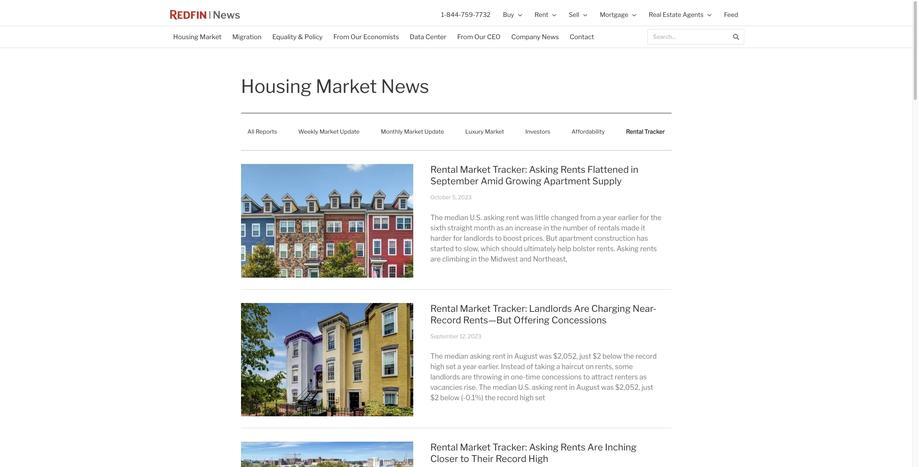 Task type: describe. For each thing, give the bounding box(es) containing it.
rent link
[[528, 0, 563, 30]]

one-
[[511, 373, 526, 382]]

renters
[[615, 373, 638, 382]]

supply
[[592, 176, 622, 187]]

housing for housing market
[[173, 33, 198, 41]]

vacancies
[[430, 384, 462, 392]]

was inside the median u.s. asking rent was little changed from a year earlier for the sixth straight month as an increase in the number of rentals made it harder for landlords to boost prices. but apartment construction has started to slow, which should ultimately help bolster rents. asking rents are climbing in the midwest and northeast,
[[521, 214, 534, 222]]

contact
[[570, 33, 594, 41]]

update for monthly market update
[[424, 128, 444, 135]]

the up but
[[551, 224, 561, 232]]

rental market tracker: asking rents are inching closer to their record high link
[[430, 442, 637, 465]]

housing for housing market news
[[241, 75, 312, 98]]

little
[[535, 214, 549, 222]]

agents
[[683, 11, 704, 18]]

center
[[426, 33, 446, 41]]

company news link
[[506, 28, 564, 46]]

1 vertical spatial august
[[576, 384, 600, 392]]

real estate agents link
[[643, 0, 718, 30]]

2023 for september
[[458, 194, 472, 201]]

the median u.s. asking rent was little changed from a year earlier for the sixth straight month as an increase in the number of rentals made it harder for landlords to boost prices. but apartment construction has started to slow, which should ultimately help bolster rents. asking rents are climbing in the midwest and northeast,
[[430, 214, 661, 263]]

rental for rental market tracker: landlords are charging near- record rents—but offering concessions
[[430, 303, 458, 314]]

affordability
[[572, 128, 605, 135]]

growing
[[505, 176, 542, 187]]

2 vertical spatial asking
[[532, 384, 553, 392]]

the for rental market tracker: landlords are charging near- record rents—but offering concessions
[[430, 353, 443, 361]]

which
[[481, 245, 500, 253]]

amid
[[481, 176, 503, 187]]

market for weekly market update
[[320, 128, 339, 135]]

offering
[[514, 315, 550, 326]]

housing market link
[[168, 28, 227, 46]]

concessions
[[542, 373, 582, 382]]

0 vertical spatial just
[[580, 353, 591, 361]]

luxury market
[[465, 128, 504, 135]]

are inside "rental market tracker: landlords are charging near- record rents—but offering concessions"
[[574, 303, 589, 314]]

started
[[430, 245, 454, 253]]

in down the concessions on the right of the page
[[569, 384, 575, 392]]

0 horizontal spatial rent
[[492, 353, 506, 361]]

0 horizontal spatial a
[[457, 363, 461, 371]]

0 horizontal spatial below
[[440, 394, 460, 402]]

from for from our ceo
[[457, 33, 473, 41]]

october
[[430, 194, 451, 201]]

1 horizontal spatial a
[[556, 363, 560, 371]]

rental market tracker: asking rents are inching closer to their record high
[[430, 442, 637, 465]]

number
[[563, 224, 588, 232]]

construction
[[594, 234, 635, 242]]

monthly
[[381, 128, 403, 135]]

made
[[621, 224, 640, 232]]

2 vertical spatial median
[[493, 384, 517, 392]]

data
[[410, 33, 424, 41]]

has
[[637, 234, 648, 242]]

feed
[[724, 11, 738, 18]]

759-
[[461, 11, 475, 18]]

buy link
[[497, 0, 528, 30]]

equality & policy
[[272, 33, 323, 41]]

affordability link
[[565, 123, 611, 141]]

rents—but
[[463, 315, 512, 326]]

rise.
[[464, 384, 477, 392]]

0 vertical spatial $2
[[593, 353, 601, 361]]

market for monthly market update
[[404, 128, 423, 135]]

rents for flattened
[[561, 164, 586, 175]]

u.s. inside the median u.s. asking rent was little changed from a year earlier for the sixth straight month as an increase in the number of rentals made it harder for landlords to boost prices. but apartment construction has started to slow, which should ultimately help bolster rents. asking rents are climbing in the midwest and northeast,
[[470, 214, 482, 222]]

sell link
[[563, 0, 594, 30]]

monthly market update link
[[374, 123, 451, 141]]

monthly market update
[[381, 128, 444, 135]]

boost
[[503, 234, 522, 242]]

from
[[580, 214, 596, 222]]

rental tracker
[[626, 128, 665, 135]]

0 horizontal spatial record
[[497, 394, 518, 402]]

market for rental market tracker: asking rents are inching closer to their record high
[[460, 442, 491, 453]]

in inside rental market tracker: asking rents flattened in september amid growing apartment supply
[[631, 164, 638, 175]]

asking for are
[[529, 442, 559, 453]]

investors link
[[519, 123, 557, 141]]

1 horizontal spatial just
[[642, 384, 653, 392]]

news inside company news link
[[542, 33, 559, 41]]

as inside the median asking rent in august was $2,052, just $2 below the record high set a year earlier. instead of taking a haircut on rents, some landlords are throwing in one-time concessions to attract renters as vacancies rise. the median u.s. asking rent in august was $2,052, just $2 below (-0.1%) the record high set
[[640, 373, 647, 382]]

september inside rental market tracker: asking rents flattened in september amid growing apartment supply
[[430, 176, 479, 187]]

0 horizontal spatial $2
[[430, 394, 439, 402]]

Search... search field
[[648, 30, 728, 44]]

(-
[[461, 394, 466, 402]]

luxury
[[465, 128, 484, 135]]

are inside rental market tracker: asking rents are inching closer to their record high
[[588, 442, 603, 453]]

ultimately
[[524, 245, 556, 253]]

throwing
[[473, 373, 502, 382]]

feed link
[[718, 0, 745, 30]]

all reports
[[247, 128, 277, 135]]

economists
[[363, 33, 399, 41]]

rents for are
[[561, 442, 586, 453]]

0.1%)
[[466, 394, 483, 402]]

market for luxury market
[[485, 128, 504, 135]]

year inside the median u.s. asking rent was little changed from a year earlier for the sixth straight month as an increase in the number of rentals made it harder for landlords to boost prices. but apartment construction has started to slow, which should ultimately help bolster rents. asking rents are climbing in the midwest and northeast,
[[603, 214, 617, 222]]

ceo
[[487, 33, 501, 41]]

rent inside the median u.s. asking rent was little changed from a year earlier for the sixth straight month as an increase in the number of rentals made it harder for landlords to boost prices. but apartment construction has started to slow, which should ultimately help bolster rents. asking rents are climbing in the midwest and northeast,
[[506, 214, 519, 222]]

the down which
[[478, 255, 489, 263]]

5,
[[452, 194, 457, 201]]

taking
[[535, 363, 555, 371]]

equality & policy link
[[267, 28, 328, 46]]

inching
[[605, 442, 637, 453]]

but
[[546, 234, 557, 242]]

year inside the median asking rent in august was $2,052, just $2 below the record high set a year earlier. instead of taking a haircut on rents, some landlords are throwing in one-time concessions to attract renters as vacancies rise. the median u.s. asking rent in august was $2,052, just $2 below (-0.1%) the record high set
[[463, 363, 477, 371]]

october 5, 2023
[[430, 194, 472, 201]]

their
[[471, 454, 494, 465]]

landlords inside the median asking rent in august was $2,052, just $2 below the record high set a year earlier. instead of taking a haircut on rents, some landlords are throwing in one-time concessions to attract renters as vacancies rise. the median u.s. asking rent in august was $2,052, just $2 below (-0.1%) the record high set
[[430, 373, 460, 382]]

mortgage
[[600, 11, 628, 18]]

record inside rental market tracker: asking rents are inching closer to their record high
[[496, 454, 526, 465]]

sell
[[569, 11, 579, 18]]

policy
[[305, 33, 323, 41]]

1 vertical spatial news
[[381, 75, 429, 98]]

from our ceo link
[[452, 28, 506, 46]]

weekly
[[298, 128, 318, 135]]

the right earlier
[[651, 214, 661, 222]]

data center link
[[404, 28, 452, 46]]

migration link
[[227, 28, 267, 46]]

in left one-
[[504, 373, 509, 382]]

haircut
[[562, 363, 584, 371]]

concessions
[[552, 315, 607, 326]]

0 vertical spatial set
[[446, 363, 456, 371]]

our for economists
[[351, 33, 362, 41]]

attract
[[591, 373, 613, 382]]

search image
[[733, 34, 739, 40]]

rental market tracker: asking rents flattened in september amid growing apartment supply
[[430, 164, 638, 187]]

northeast,
[[533, 255, 567, 263]]

the median asking rent in august was $2,052, just $2 below the record high set a year earlier. instead of taking a haircut on rents, some landlords are throwing in one-time concessions to attract renters as vacancies rise. the median u.s. asking rent in august was $2,052, just $2 below (-0.1%) the record high set
[[430, 353, 657, 402]]

rental for rental market tracker: asking rents are inching closer to their record high
[[430, 442, 458, 453]]



Task type: locate. For each thing, give the bounding box(es) containing it.
record inside "rental market tracker: landlords are charging near- record rents—but offering concessions"
[[430, 315, 461, 326]]

record
[[430, 315, 461, 326], [496, 454, 526, 465]]

1 vertical spatial set
[[535, 394, 545, 402]]

asking inside the median u.s. asking rent was little changed from a year earlier for the sixth straight month as an increase in the number of rentals made it harder for landlords to boost prices. but apartment construction has started to slow, which should ultimately help bolster rents. asking rents are climbing in the midwest and northeast,
[[484, 214, 505, 222]]

all
[[247, 128, 254, 135]]

asking up earlier.
[[470, 353, 491, 361]]

2 vertical spatial was
[[601, 384, 614, 392]]

0 horizontal spatial record
[[430, 315, 461, 326]]

in down little
[[543, 224, 549, 232]]

are up rise.
[[462, 373, 472, 382]]

market for housing market news
[[316, 75, 377, 98]]

in down slow,
[[471, 255, 477, 263]]

was up taking
[[539, 353, 552, 361]]

1 horizontal spatial below
[[603, 353, 622, 361]]

high down time
[[520, 394, 534, 402]]

just
[[580, 353, 591, 361], [642, 384, 653, 392]]

tracker: up offering
[[493, 303, 527, 314]]

to up which
[[495, 234, 502, 242]]

0 horizontal spatial august
[[514, 353, 538, 361]]

to inside rental market tracker: asking rents are inching closer to their record high
[[460, 454, 469, 465]]

2023 right 5,
[[458, 194, 472, 201]]

1 vertical spatial as
[[640, 373, 647, 382]]

rental
[[626, 128, 643, 135], [430, 164, 458, 175], [430, 303, 458, 314], [430, 442, 458, 453]]

for up it at the right of the page
[[640, 214, 649, 222]]

1 horizontal spatial u.s.
[[518, 384, 530, 392]]

rents.
[[597, 245, 615, 253]]

are down started at the bottom left
[[430, 255, 441, 263]]

2 vertical spatial tracker:
[[493, 442, 527, 453]]

time
[[526, 373, 540, 382]]

1 vertical spatial below
[[440, 394, 460, 402]]

asking up month
[[484, 214, 505, 222]]

2 september from the top
[[430, 333, 459, 340]]

in up instead
[[507, 353, 513, 361]]

0 vertical spatial august
[[514, 353, 538, 361]]

the for rental market tracker: asking rents flattened in september amid growing apartment supply
[[430, 214, 443, 222]]

1 horizontal spatial $2,052,
[[615, 384, 640, 392]]

market for rental market tracker: asking rents flattened in september amid growing apartment supply
[[460, 164, 491, 175]]

tracker:
[[493, 164, 527, 175], [493, 303, 527, 314], [493, 442, 527, 453]]

1 vertical spatial median
[[444, 353, 468, 361]]

buy
[[503, 11, 514, 18]]

1 vertical spatial tracker:
[[493, 303, 527, 314]]

0 vertical spatial for
[[640, 214, 649, 222]]

landlords inside the median u.s. asking rent was little changed from a year earlier for the sixth straight month as an increase in the number of rentals made it harder for landlords to boost prices. but apartment construction has started to slow, which should ultimately help bolster rents. asking rents are climbing in the midwest and northeast,
[[464, 234, 494, 242]]

changed
[[551, 214, 579, 222]]

prices.
[[523, 234, 544, 242]]

record
[[636, 353, 657, 361], [497, 394, 518, 402]]

rental inside rental market tracker: asking rents are inching closer to their record high
[[430, 442, 458, 453]]

2 rents from the top
[[561, 442, 586, 453]]

weekly market update link
[[292, 123, 366, 141]]

market for housing market
[[200, 33, 222, 41]]

median down one-
[[493, 384, 517, 392]]

mortgage link
[[594, 0, 643, 30]]

2 tracker: from the top
[[493, 303, 527, 314]]

0 horizontal spatial housing
[[173, 33, 198, 41]]

to left their
[[460, 454, 469, 465]]

rental left tracker
[[626, 128, 643, 135]]

from down 1-844-759-7732 link
[[457, 33, 473, 41]]

0 vertical spatial housing
[[173, 33, 198, 41]]

real estate agents
[[649, 11, 704, 18]]

1 horizontal spatial our
[[474, 33, 486, 41]]

asking up high
[[529, 442, 559, 453]]

1 our from the left
[[351, 33, 362, 41]]

0 horizontal spatial for
[[453, 234, 462, 242]]

1-844-759-7732
[[441, 11, 490, 18]]

2 vertical spatial rent
[[554, 384, 568, 392]]

year up rentals
[[603, 214, 617, 222]]

from right "policy"
[[333, 33, 349, 41]]

the down september 12, 2023
[[430, 353, 443, 361]]

rental for rental market tracker: asking rents flattened in september amid growing apartment supply
[[430, 164, 458, 175]]

of
[[589, 224, 596, 232], [526, 363, 533, 371]]

the inside the median u.s. asking rent was little changed from a year earlier for the sixth straight month as an increase in the number of rentals made it harder for landlords to boost prices. but apartment construction has started to slow, which should ultimately help bolster rents. asking rents are climbing in the midwest and northeast,
[[430, 214, 443, 222]]

rents inside rental market tracker: asking rents are inching closer to their record high
[[561, 442, 586, 453]]

1 horizontal spatial was
[[539, 353, 552, 361]]

1 horizontal spatial landlords
[[464, 234, 494, 242]]

rental market tracker: landlords are charging near- record rents—but offering concessions link
[[430, 303, 657, 326]]

1 vertical spatial just
[[642, 384, 653, 392]]

$2,052,
[[553, 353, 578, 361], [615, 384, 640, 392]]

$2 up the on
[[593, 353, 601, 361]]

rents inside rental market tracker: asking rents flattened in september amid growing apartment supply
[[561, 164, 586, 175]]

rent up an
[[506, 214, 519, 222]]

1 vertical spatial $2,052,
[[615, 384, 640, 392]]

tracker: inside rental market tracker: asking rents are inching closer to their record high
[[493, 442, 527, 453]]

update for weekly market update
[[340, 128, 360, 135]]

median down september 12, 2023
[[444, 353, 468, 361]]

asking down construction
[[617, 245, 639, 253]]

1 rents from the top
[[561, 164, 586, 175]]

rent
[[535, 11, 548, 18]]

0 vertical spatial median
[[444, 214, 468, 222]]

in right flattened
[[631, 164, 638, 175]]

rentals
[[598, 224, 620, 232]]

straight
[[447, 224, 472, 232]]

2 horizontal spatial rent
[[554, 384, 568, 392]]

update inside 'link'
[[340, 128, 360, 135]]

1 tracker: from the top
[[493, 164, 527, 175]]

0 horizontal spatial landlords
[[430, 373, 460, 382]]

0 vertical spatial september
[[430, 176, 479, 187]]

company
[[511, 33, 540, 41]]

set up vacancies
[[446, 363, 456, 371]]

0 horizontal spatial our
[[351, 33, 362, 41]]

from for from our economists
[[333, 33, 349, 41]]

1 vertical spatial for
[[453, 234, 462, 242]]

it
[[641, 224, 645, 232]]

housing inside 'link'
[[173, 33, 198, 41]]

1 horizontal spatial rent
[[506, 214, 519, 222]]

0 horizontal spatial u.s.
[[470, 214, 482, 222]]

1 vertical spatial rents
[[561, 442, 586, 453]]

of inside the median u.s. asking rent was little changed from a year earlier for the sixth straight month as an increase in the number of rentals made it harder for landlords to boost prices. but apartment construction has started to slow, which should ultimately help bolster rents. asking rents are climbing in the midwest and northeast,
[[589, 224, 596, 232]]

harder
[[430, 234, 452, 242]]

data center
[[410, 33, 446, 41]]

from our ceo
[[457, 33, 501, 41]]

0 vertical spatial below
[[603, 353, 622, 361]]

1 horizontal spatial news
[[542, 33, 559, 41]]

0 vertical spatial $2,052,
[[553, 353, 578, 361]]

september
[[430, 176, 479, 187], [430, 333, 459, 340]]

0 horizontal spatial update
[[340, 128, 360, 135]]

market inside rental market tracker: asking rents flattened in september amid growing apartment supply
[[460, 164, 491, 175]]

1 horizontal spatial set
[[535, 394, 545, 402]]

the up some
[[623, 353, 634, 361]]

for
[[640, 214, 649, 222], [453, 234, 462, 242]]

0 vertical spatial u.s.
[[470, 214, 482, 222]]

3 tracker: from the top
[[493, 442, 527, 453]]

tracker: inside "rental market tracker: landlords are charging near- record rents—but offering concessions"
[[493, 303, 527, 314]]

apartment
[[559, 234, 593, 242]]

for down straight
[[453, 234, 462, 242]]

0 horizontal spatial are
[[430, 255, 441, 263]]

1 vertical spatial of
[[526, 363, 533, 371]]

1 vertical spatial asking
[[617, 245, 639, 253]]

1 vertical spatial year
[[463, 363, 477, 371]]

0 vertical spatial are
[[574, 303, 589, 314]]

1 horizontal spatial $2
[[593, 353, 601, 361]]

market for rental market tracker: landlords are charging near- record rents—but offering concessions
[[460, 303, 491, 314]]

rents,
[[595, 363, 613, 371]]

update
[[340, 128, 360, 135], [424, 128, 444, 135]]

landlords up vacancies
[[430, 373, 460, 382]]

1 horizontal spatial from
[[457, 33, 473, 41]]

1 vertical spatial record
[[497, 394, 518, 402]]

median for record
[[444, 353, 468, 361]]

rental up the october at the left top of the page
[[430, 164, 458, 175]]

2 horizontal spatial was
[[601, 384, 614, 392]]

are
[[574, 303, 589, 314], [588, 442, 603, 453]]

august up instead
[[514, 353, 538, 361]]

0 horizontal spatial year
[[463, 363, 477, 371]]

1 vertical spatial housing
[[241, 75, 312, 98]]

tracker: inside rental market tracker: asking rents flattened in september amid growing apartment supply
[[493, 164, 527, 175]]

earlier
[[618, 214, 638, 222]]

1 horizontal spatial year
[[603, 214, 617, 222]]

1 vertical spatial 2023
[[468, 333, 481, 340]]

was up increase
[[521, 214, 534, 222]]

landlords
[[529, 303, 572, 314]]

median for september
[[444, 214, 468, 222]]

median up straight
[[444, 214, 468, 222]]

below
[[603, 353, 622, 361], [440, 394, 460, 402]]

844-
[[446, 11, 461, 18]]

of inside the median asking rent in august was $2,052, just $2 below the record high set a year earlier. instead of taking a haircut on rents, some landlords are throwing in one-time concessions to attract renters as vacancies rise. the median u.s. asking rent in august was $2,052, just $2 below (-0.1%) the record high set
[[526, 363, 533, 371]]

12,
[[460, 333, 467, 340]]

our for ceo
[[474, 33, 486, 41]]

1 horizontal spatial of
[[589, 224, 596, 232]]

set down time
[[535, 394, 545, 402]]

1 vertical spatial the
[[430, 353, 443, 361]]

1 september from the top
[[430, 176, 479, 187]]

of up time
[[526, 363, 533, 371]]

2023
[[458, 194, 472, 201], [468, 333, 481, 340]]

tracker: up their
[[493, 442, 527, 453]]

record left high
[[496, 454, 526, 465]]

to up climbing
[[455, 245, 462, 253]]

1 vertical spatial landlords
[[430, 373, 460, 382]]

are inside the median u.s. asking rent was little changed from a year earlier for the sixth straight month as an increase in the number of rentals made it harder for landlords to boost prices. but apartment construction has started to slow, which should ultimately help bolster rents. asking rents are climbing in the midwest and northeast,
[[430, 255, 441, 263]]

1 vertical spatial u.s.
[[518, 384, 530, 392]]

redfin real estate news image
[[168, 7, 242, 23]]

migration
[[232, 33, 261, 41]]

2023 for record
[[468, 333, 481, 340]]

our left ceo
[[474, 33, 486, 41]]

$2,052, down renters
[[615, 384, 640, 392]]

1 from from the left
[[333, 33, 349, 41]]

u.s. up month
[[470, 214, 482, 222]]

high
[[430, 363, 444, 371], [520, 394, 534, 402]]

as inside the median u.s. asking rent was little changed from a year earlier for the sixth straight month as an increase in the number of rentals made it harder for landlords to boost prices. but apartment construction has started to slow, which should ultimately help bolster rents. asking rents are climbing in the midwest and northeast,
[[496, 224, 504, 232]]

sixth
[[430, 224, 446, 232]]

landlords down month
[[464, 234, 494, 242]]

0 vertical spatial rent
[[506, 214, 519, 222]]

$2,052, up haircut
[[553, 353, 578, 361]]

2 horizontal spatial a
[[597, 214, 601, 222]]

rent
[[506, 214, 519, 222], [492, 353, 506, 361], [554, 384, 568, 392]]

1 horizontal spatial record
[[636, 353, 657, 361]]

0 vertical spatial 2023
[[458, 194, 472, 201]]

median
[[444, 214, 468, 222], [444, 353, 468, 361], [493, 384, 517, 392]]

september left '12,'
[[430, 333, 459, 340]]

1 vertical spatial record
[[496, 454, 526, 465]]

rent up earlier.
[[492, 353, 506, 361]]

1 update from the left
[[340, 128, 360, 135]]

record down one-
[[497, 394, 518, 402]]

&
[[298, 33, 303, 41]]

a inside the median u.s. asking rent was little changed from a year earlier for the sixth straight month as an increase in the number of rentals made it harder for landlords to boost prices. but apartment construction has started to slow, which should ultimately help bolster rents. asking rents are climbing in the midwest and northeast,
[[597, 214, 601, 222]]

slow,
[[463, 245, 479, 253]]

2 our from the left
[[474, 33, 486, 41]]

tracker: for growing
[[493, 164, 527, 175]]

1 vertical spatial rent
[[492, 353, 506, 361]]

real
[[649, 11, 661, 18]]

to down the on
[[583, 373, 590, 382]]

earlier.
[[478, 363, 499, 371]]

0 vertical spatial asking
[[484, 214, 505, 222]]

1-844-759-7732 link
[[435, 0, 497, 30]]

a up vacancies
[[457, 363, 461, 371]]

asking inside rental market tracker: asking rents are inching closer to their record high
[[529, 442, 559, 453]]

0 vertical spatial the
[[430, 214, 443, 222]]

the up sixth
[[430, 214, 443, 222]]

our
[[351, 33, 362, 41], [474, 33, 486, 41]]

below up rents, at right bottom
[[603, 353, 622, 361]]

equality
[[272, 33, 297, 41]]

tracker: for their
[[493, 442, 527, 453]]

0 vertical spatial record
[[636, 353, 657, 361]]

0 horizontal spatial was
[[521, 214, 534, 222]]

housing market news
[[241, 75, 429, 98]]

2 vertical spatial the
[[479, 384, 491, 392]]

0 horizontal spatial as
[[496, 224, 504, 232]]

year
[[603, 214, 617, 222], [463, 363, 477, 371]]

our left economists
[[351, 33, 362, 41]]

0 vertical spatial news
[[542, 33, 559, 41]]

0 horizontal spatial $2,052,
[[553, 353, 578, 361]]

are up the concessions
[[574, 303, 589, 314]]

increase
[[515, 224, 542, 232]]

are left inching
[[588, 442, 603, 453]]

an
[[505, 224, 513, 232]]

record up renters
[[636, 353, 657, 361]]

asking inside the median u.s. asking rent was little changed from a year earlier for the sixth straight month as an increase in the number of rentals made it harder for landlords to boost prices. but apartment construction has started to slow, which should ultimately help bolster rents. asking rents are climbing in the midwest and northeast,
[[617, 245, 639, 253]]

$2 down vacancies
[[430, 394, 439, 402]]

$2
[[593, 353, 601, 361], [430, 394, 439, 402]]

august down attract
[[576, 384, 600, 392]]

1 vertical spatial was
[[539, 353, 552, 361]]

asking down time
[[532, 384, 553, 392]]

1 horizontal spatial for
[[640, 214, 649, 222]]

0 vertical spatial year
[[603, 214, 617, 222]]

are inside the median asking rent in august was $2,052, just $2 below the record high set a year earlier. instead of taking a haircut on rents, some landlords are throwing in one-time concessions to attract renters as vacancies rise. the median u.s. asking rent in august was $2,052, just $2 below (-0.1%) the record high set
[[462, 373, 472, 382]]

1-
[[441, 11, 446, 18]]

tracker
[[645, 128, 665, 135]]

2 from from the left
[[457, 33, 473, 41]]

estate
[[663, 11, 681, 18]]

the right 0.1%)
[[485, 394, 496, 402]]

luxury market link
[[459, 123, 511, 141]]

a up the concessions on the right of the page
[[556, 363, 560, 371]]

september up 5,
[[430, 176, 479, 187]]

should
[[501, 245, 523, 253]]

housing
[[173, 33, 198, 41], [241, 75, 312, 98]]

to inside the median asking rent in august was $2,052, just $2 below the record high set a year earlier. instead of taking a haircut on rents, some landlords are throwing in one-time concessions to attract renters as vacancies rise. the median u.s. asking rent in august was $2,052, just $2 below (-0.1%) the record high set
[[583, 373, 590, 382]]

rental inside "rental market tracker: landlords are charging near- record rents—but offering concessions"
[[430, 303, 458, 314]]

rental inside rental market tracker: asking rents flattened in september amid growing apartment supply
[[430, 164, 458, 175]]

tracker: up growing
[[493, 164, 527, 175]]

asking inside rental market tracker: asking rents flattened in september amid growing apartment supply
[[529, 164, 559, 175]]

1 horizontal spatial record
[[496, 454, 526, 465]]

as left an
[[496, 224, 504, 232]]

reports
[[256, 128, 277, 135]]

u.s. inside the median asking rent in august was $2,052, just $2 below the record high set a year earlier. instead of taking a haircut on rents, some landlords are throwing in one-time concessions to attract renters as vacancies rise. the median u.s. asking rent in august was $2,052, just $2 below (-0.1%) the record high set
[[518, 384, 530, 392]]

tracker: for offering
[[493, 303, 527, 314]]

weekly market update
[[298, 128, 360, 135]]

0 horizontal spatial of
[[526, 363, 533, 371]]

some
[[615, 363, 633, 371]]

1 vertical spatial high
[[520, 394, 534, 402]]

0 vertical spatial as
[[496, 224, 504, 232]]

0 horizontal spatial set
[[446, 363, 456, 371]]

0 vertical spatial are
[[430, 255, 441, 263]]

rent down the concessions on the right of the page
[[554, 384, 568, 392]]

1 horizontal spatial update
[[424, 128, 444, 135]]

housing market
[[173, 33, 222, 41]]

0 vertical spatial was
[[521, 214, 534, 222]]

u.s. down one-
[[518, 384, 530, 392]]

flattened
[[588, 164, 629, 175]]

market inside "rental market tracker: landlords are charging near- record rents—but offering concessions"
[[460, 303, 491, 314]]

0 horizontal spatial high
[[430, 363, 444, 371]]

record up september 12, 2023
[[430, 315, 461, 326]]

median inside the median u.s. asking rent was little changed from a year earlier for the sixth straight month as an increase in the number of rentals made it harder for landlords to boost prices. but apartment construction has started to slow, which should ultimately help bolster rents. asking rents are climbing in the midwest and northeast,
[[444, 214, 468, 222]]

2023 right '12,'
[[468, 333, 481, 340]]

of down from
[[589, 224, 596, 232]]

0 vertical spatial of
[[589, 224, 596, 232]]

on
[[586, 363, 594, 371]]

high up vacancies
[[430, 363, 444, 371]]

market inside rental market tracker: asking rents are inching closer to their record high
[[460, 442, 491, 453]]

rental for rental tracker
[[626, 128, 643, 135]]

asking up growing
[[529, 164, 559, 175]]

asking for flattened
[[529, 164, 559, 175]]

2 update from the left
[[424, 128, 444, 135]]

0 vertical spatial rents
[[561, 164, 586, 175]]

year left earlier.
[[463, 363, 477, 371]]

the down throwing
[[479, 384, 491, 392]]

was down attract
[[601, 384, 614, 392]]

rental up september 12, 2023
[[430, 303, 458, 314]]

are
[[430, 255, 441, 263], [462, 373, 472, 382]]

investors
[[525, 128, 550, 135]]

1 horizontal spatial high
[[520, 394, 534, 402]]

month
[[474, 224, 495, 232]]

a right from
[[597, 214, 601, 222]]

0 vertical spatial landlords
[[464, 234, 494, 242]]

company news
[[511, 33, 559, 41]]

in
[[631, 164, 638, 175], [543, 224, 549, 232], [471, 255, 477, 263], [507, 353, 513, 361], [504, 373, 509, 382], [569, 384, 575, 392]]

1 horizontal spatial housing
[[241, 75, 312, 98]]

as right renters
[[640, 373, 647, 382]]

midwest
[[490, 255, 518, 263]]

rents
[[640, 245, 657, 253]]

None search field
[[648, 29, 744, 45]]

closer
[[430, 454, 458, 465]]

rental up closer
[[430, 442, 458, 453]]

2 vertical spatial asking
[[529, 442, 559, 453]]

1 horizontal spatial august
[[576, 384, 600, 392]]

1 vertical spatial asking
[[470, 353, 491, 361]]

1 vertical spatial are
[[588, 442, 603, 453]]

below down vacancies
[[440, 394, 460, 402]]



Task type: vqa. For each thing, say whether or not it's contained in the screenshot.
$2.6M.
no



